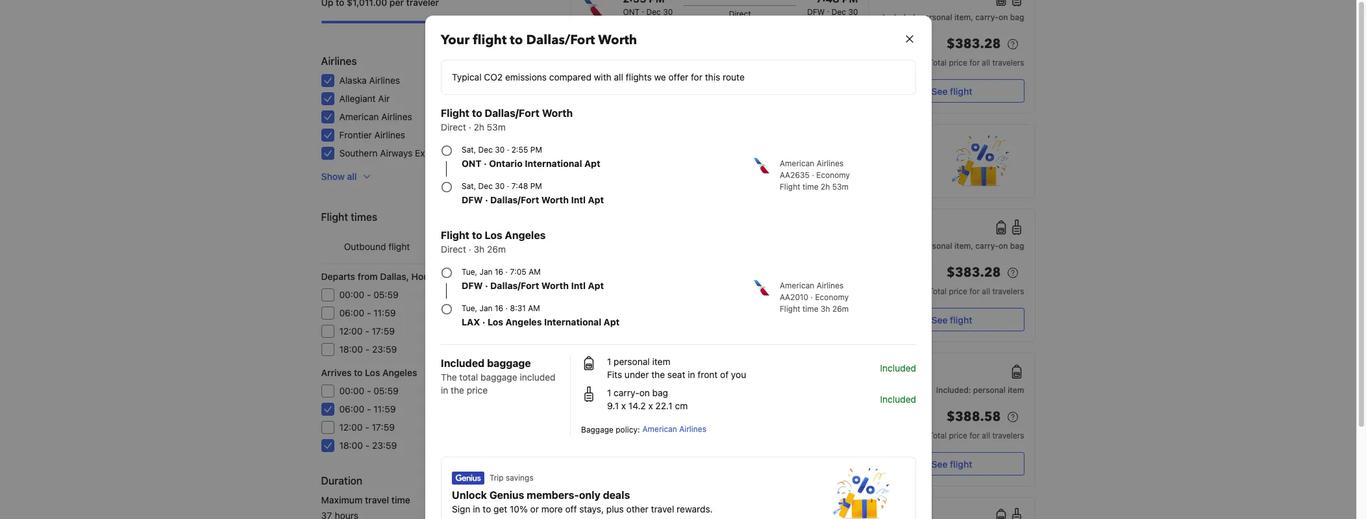 Task type: vqa. For each thing, say whether or not it's contained in the screenshot.
the From to the middle
no



Task type: locate. For each thing, give the bounding box(es) containing it.
2 horizontal spatial 2h
[[821, 182, 830, 192]]

dallas/fort inside sat, dec 30 · 7:48 pm dfw · dallas/fort worth intl apt
[[490, 194, 539, 205]]

7:48
[[511, 181, 528, 191]]

time down aa2635
[[803, 182, 819, 192]]

jan left offer
[[648, 66, 661, 76]]

outbound flight
[[344, 241, 410, 252]]

06:00 - 11:59 down arrives to los angeles
[[339, 403, 396, 414]]

ont up 8:15
[[623, 7, 640, 17]]

1 horizontal spatial frontier airlines
[[582, 401, 640, 411]]

1 horizontal spatial lax
[[813, 295, 828, 305]]

9:40 pm
[[816, 52, 858, 64]]

0 vertical spatial see flight
[[932, 85, 973, 96]]

2 total from the top
[[929, 286, 947, 296]]

price down personal item, carry-on bag
[[949, 286, 968, 296]]

0 vertical spatial only
[[709, 157, 730, 168]]

30 up ontario
[[495, 145, 505, 155]]

2 05:59 from the top
[[374, 385, 399, 396]]

26m inside american airlines aa2010 · economy flight time 3h 26m
[[832, 304, 849, 314]]

total for pm
[[929, 58, 947, 68]]

lax right aa2010
[[813, 295, 828, 305]]

1 vertical spatial 06:00
[[339, 403, 365, 414]]

1 vertical spatial see
[[932, 314, 948, 325]]

1 vertical spatial los
[[488, 316, 503, 327]]

1 vertical spatial included:
[[937, 385, 972, 395]]

all inside button
[[347, 171, 357, 182]]

5:00
[[623, 366, 647, 377]]

worth inside tue, jan 16 · 7:05 am dfw · dallas/fort worth intl apt
[[541, 280, 569, 291]]

2 vertical spatial travelers
[[993, 431, 1025, 440]]

0 vertical spatial total price for all travelers
[[929, 58, 1025, 68]]

. up 8:15
[[642, 5, 645, 14]]

3 see from the top
[[932, 458, 948, 469]]

0 horizontal spatial rewards.
[[677, 503, 713, 515]]

1 vertical spatial item,
[[955, 241, 974, 251]]

0 horizontal spatial 53m
[[487, 121, 506, 133]]

genius image
[[952, 135, 1009, 187], [833, 468, 890, 519], [452, 472, 484, 485], [452, 472, 484, 485]]

all down $388.58
[[982, 431, 991, 440]]

1 horizontal spatial 8:31
[[817, 281, 839, 292]]

time for flight to dallas/fort worth
[[803, 182, 819, 192]]

see
[[932, 85, 948, 96], [932, 314, 948, 325], [932, 458, 948, 469]]

flight down typical on the top of page
[[441, 107, 469, 119]]

1 horizontal spatial included:
[[937, 385, 972, 395]]

baggage right the total at the bottom left of page
[[480, 372, 517, 383]]

total down personal item, carry-on bag
[[929, 286, 947, 296]]

members- inside your flight to dallas/fort worth dialog
[[527, 489, 579, 501]]

17:59
[[372, 325, 395, 337], [372, 422, 395, 433]]

06:00 - 11:59
[[339, 307, 396, 318], [339, 403, 396, 414]]

economy for flight to los angeles
[[815, 292, 849, 302]]

0 vertical spatial frontier
[[339, 129, 372, 140]]

total down included: personal item, carry-on bag
[[929, 58, 947, 68]]

flight inside flight to dallas/fort worth direct · 2h 53m
[[441, 107, 469, 119]]

2 vertical spatial ont
[[623, 380, 640, 390]]

intl
[[571, 194, 586, 205], [571, 280, 586, 291]]

frontier airlines
[[339, 129, 405, 140], [582, 401, 640, 411]]

airlines inside baggage policy: american airlines
[[679, 424, 706, 434]]

the left seat
[[651, 369, 665, 380]]

18:00 up arrives
[[339, 344, 363, 355]]

0 vertical spatial get
[[623, 171, 637, 182]]

worth down 3
[[541, 194, 569, 205]]

stays, inside your flight to dallas/fort worth dialog
[[579, 503, 604, 515]]

1 00:00 - 05:59 from the top
[[339, 289, 399, 300]]

1 horizontal spatial genius
[[619, 157, 654, 168]]

1 horizontal spatial 10%
[[640, 171, 658, 182]]

ont down 5:00
[[623, 380, 640, 390]]

angeles up 7:05
[[505, 229, 546, 241]]

1 vertical spatial baggage
[[480, 372, 517, 383]]

cm
[[675, 400, 688, 411]]

. up 9:40 on the right of page
[[827, 5, 830, 14]]

0 vertical spatial los
[[485, 229, 502, 241]]

for for second $383.28 region
[[970, 286, 980, 296]]

1 horizontal spatial the
[[651, 369, 665, 380]]

30 inside the dfw . dec 30
[[849, 7, 858, 17]]

international inside tue, jan 16 · 8:31 am lax · los angeles international apt
[[544, 316, 601, 327]]

12:00 up arrives
[[339, 325, 363, 337]]

for down included: personal item, carry-on bag
[[970, 58, 980, 68]]

included: for $383.28
[[883, 12, 918, 22]]

maximum
[[321, 494, 363, 505]]

0 vertical spatial 53m
[[487, 121, 506, 133]]

0 vertical spatial tue,
[[462, 267, 477, 277]]

pm inside sat, dec 30 · 7:48 pm dfw · dallas/fort worth intl apt
[[530, 181, 542, 191]]

carry-
[[976, 12, 999, 22], [976, 241, 999, 251], [614, 387, 639, 398]]

unlock genius members-only deals sign in to get 10% or more off stays, plus other travel rewards.
[[582, 157, 843, 182], [452, 489, 713, 515]]

apt
[[584, 158, 600, 169], [588, 194, 604, 205], [588, 280, 604, 291], [604, 316, 620, 327]]

in
[[603, 171, 610, 182], [688, 369, 695, 380], [441, 385, 448, 396], [473, 503, 480, 515]]

x right 9.1
[[621, 400, 626, 411]]

1 see from the top
[[932, 85, 948, 96]]

angeles inside tue, jan 16 · 8:31 am lax · los angeles international apt
[[505, 316, 542, 327]]

0 horizontal spatial unlock
[[452, 489, 487, 501]]

dec up ontario
[[478, 145, 493, 155]]

$383.28
[[947, 35, 1001, 53], [947, 264, 1001, 281]]

1 vertical spatial unlock genius members-only deals sign in to get 10% or more off stays, plus other travel rewards.
[[452, 489, 713, 515]]

2 vertical spatial los
[[365, 367, 380, 378]]

dec up 8:15 pm dfw . jan 16 at the left top of page
[[647, 7, 661, 17]]

other
[[756, 171, 778, 182], [626, 503, 649, 515]]

.
[[642, 5, 645, 14], [827, 5, 830, 14], [643, 64, 645, 73], [830, 292, 832, 302], [642, 377, 645, 387], [643, 437, 645, 446]]

direct up express
[[441, 121, 466, 133]]

0 vertical spatial 00:00
[[339, 289, 365, 300]]

angeles
[[505, 229, 546, 241], [505, 316, 542, 327], [383, 367, 417, 378]]

1 06:00 from the top
[[339, 307, 365, 318]]

tue, for dfw
[[462, 267, 477, 277]]

time inside american airlines aa2635 · economy flight time 2h 53m
[[803, 182, 819, 192]]

1 travelers from the top
[[993, 58, 1025, 68]]

1 horizontal spatial unlock
[[582, 157, 617, 168]]

price down $388.58 region
[[949, 431, 968, 440]]

0 horizontal spatial the
[[451, 385, 464, 396]]

16 left 7:05
[[495, 267, 503, 277]]

am down 102
[[528, 303, 540, 313]]

2 vertical spatial see flight
[[932, 458, 973, 469]]

0 vertical spatial plus
[[736, 171, 754, 182]]

1 vertical spatial lax
[[462, 316, 480, 327]]

2 1 from the top
[[607, 387, 611, 398]]

sat, inside sat, dec 30 · 2:55 pm ont · ontario international apt
[[462, 145, 476, 155]]

1 horizontal spatial item
[[1008, 385, 1025, 395]]

unlock
[[582, 157, 617, 168], [452, 489, 487, 501]]

0 vertical spatial international
[[525, 158, 582, 169]]

· inside american airlines aa2010 · economy flight time 3h 26m
[[811, 292, 813, 302]]

1 tue, from the top
[[462, 267, 477, 277]]

american inside american airlines aa2635 · economy flight time 2h 53m
[[780, 159, 814, 168]]

policy:
[[616, 425, 640, 435]]

12:00 - 17:59 down arrives to los angeles
[[339, 422, 395, 433]]

16 left the 401
[[495, 303, 503, 313]]

18:00 - 23:59 up arrives to los angeles
[[339, 344, 397, 355]]

1 vertical spatial 8:31
[[510, 303, 526, 313]]

1 vertical spatial members-
[[527, 489, 579, 501]]

tue, jan 16 · 7:05 am dfw · dallas/fort worth intl apt
[[462, 267, 604, 291]]

economy inside american airlines aa2010 · economy flight time 3h 26m
[[815, 292, 849, 302]]

1 vertical spatial 12:00
[[339, 422, 363, 433]]

$388.58 region
[[880, 407, 1025, 430]]

2 06:00 from the top
[[339, 403, 365, 414]]

flight inside flight to los angeles direct · 3h 26m
[[441, 229, 469, 241]]

53m inside flight to dallas/fort worth direct · 2h 53m
[[487, 121, 506, 133]]

dfw down return
[[462, 280, 483, 291]]

1 horizontal spatial other
[[756, 171, 778, 182]]

1 intl from the top
[[571, 194, 586, 205]]

5:00 am ont . dec 30
[[623, 366, 673, 390]]

· inside flight to los angeles direct · 3h 26m
[[469, 244, 471, 255]]

apt inside tue, jan 16 · 7:05 am dfw · dallas/fort worth intl apt
[[588, 280, 604, 291]]

for down $388.58
[[970, 431, 980, 440]]

1 vertical spatial sat,
[[462, 181, 476, 191]]

tue, for lax
[[462, 303, 477, 313]]

1 vertical spatial plus
[[606, 503, 624, 515]]

off inside your flight to dallas/fort worth dialog
[[565, 503, 577, 515]]

00:00 down departs
[[339, 289, 365, 300]]

2 sat, from the top
[[462, 181, 476, 191]]

1 total from the top
[[929, 58, 947, 68]]

all down personal item, carry-on bag
[[982, 286, 991, 296]]

total price for all travelers for 8:15 pm
[[929, 58, 1025, 68]]

. inside "ont . dec 30"
[[642, 5, 645, 14]]

1 $383.28 from the top
[[947, 35, 1001, 53]]

time inside american airlines aa2010 · economy flight time 3h 26m
[[803, 304, 819, 314]]

12:00 - 17:59 up arrives to los angeles
[[339, 325, 395, 337]]

flight left 'times'
[[321, 211, 348, 223]]

economy
[[816, 170, 850, 180], [815, 292, 849, 302]]

0 horizontal spatial frontier
[[339, 129, 372, 140]]

2 $383.28 from the top
[[947, 264, 1001, 281]]

2 see flight from the top
[[932, 314, 973, 325]]

2 17:59 from the top
[[372, 422, 395, 433]]

1 00:00 from the top
[[339, 289, 365, 300]]

30 inside sat, dec 30 · 7:48 pm dfw · dallas/fort worth intl apt
[[495, 181, 505, 191]]

total price for all travelers
[[929, 58, 1025, 68], [929, 286, 1025, 296], [929, 431, 1025, 440]]

3h
[[728, 51, 738, 60], [474, 244, 484, 255], [728, 279, 738, 289], [821, 304, 830, 314]]

see flight button
[[880, 79, 1025, 103], [880, 308, 1025, 331], [880, 452, 1025, 476]]

american up fits
[[582, 316, 616, 326]]

for inside dialog
[[691, 71, 703, 83]]

3 see flight button from the top
[[880, 452, 1025, 476]]

get
[[623, 171, 637, 182], [493, 503, 507, 515]]

2 vertical spatial see flight button
[[880, 452, 1025, 476]]

. inside 8:43 am .
[[643, 437, 645, 446]]

0 vertical spatial frontier airlines
[[339, 129, 405, 140]]

angeles left the
[[383, 367, 417, 378]]

3 travelers from the top
[[993, 431, 1025, 440]]

0 vertical spatial 11:59
[[374, 307, 396, 318]]

1 carry-on bag 9.1 x 14.2 x 22.1 cm
[[607, 387, 688, 411]]

1 18:00 - 23:59 from the top
[[339, 344, 397, 355]]

-
[[367, 289, 371, 300], [367, 307, 371, 318], [365, 325, 369, 337], [366, 344, 370, 355], [367, 385, 371, 396], [367, 403, 371, 414], [365, 422, 369, 433], [366, 440, 370, 451]]

pm up the we
[[648, 52, 664, 64]]

1 horizontal spatial stays,
[[709, 171, 734, 182]]

2 vertical spatial on
[[639, 387, 650, 398]]

1 see flight button from the top
[[880, 79, 1025, 103]]

intl for tue, jan 16 · 7:05 am dfw · dallas/fort worth intl apt
[[571, 280, 586, 291]]

06:00 - 11:59 down from
[[339, 307, 396, 318]]

am for 8:31 am
[[842, 281, 858, 292]]

0 horizontal spatial x
[[621, 400, 626, 411]]

0 horizontal spatial members-
[[527, 489, 579, 501]]

2 vertical spatial bag
[[652, 387, 668, 398]]

time right maximum
[[392, 494, 411, 505]]

06:00 down arrives
[[339, 403, 365, 414]]

0 vertical spatial total
[[929, 58, 947, 68]]

26m
[[487, 244, 506, 255], [740, 279, 756, 289], [832, 304, 849, 314]]

2 vertical spatial 26m
[[832, 304, 849, 314]]

00:00 - 05:59 down from
[[339, 289, 399, 300]]

sat, for dfw
[[462, 181, 476, 191]]

23:59 up the maximum travel time
[[372, 440, 397, 451]]

1 05:59 from the top
[[374, 289, 399, 300]]

dallas/fort down 7:48 on the top left of page
[[490, 194, 539, 205]]

0 vertical spatial 12:00 - 17:59
[[339, 325, 395, 337]]

co2
[[484, 71, 503, 83]]

0 vertical spatial intl
[[571, 194, 586, 205]]

price down included: personal item, carry-on bag
[[949, 58, 968, 68]]

1 vertical spatial see flight
[[932, 314, 973, 325]]

1 for 1 carry-on bag 9.1 x 14.2 x 22.1 cm
[[607, 387, 611, 398]]

flight down aa2635
[[780, 182, 800, 192]]

0 vertical spatial 17:59
[[372, 325, 395, 337]]

tab list
[[321, 230, 545, 265]]

0 vertical spatial on
[[999, 12, 1009, 22]]

economy inside american airlines aa2635 · economy flight time 2h 53m
[[816, 170, 850, 180]]

off
[[695, 171, 707, 182], [565, 503, 577, 515]]

0 vertical spatial the
[[651, 369, 665, 380]]

savings
[[506, 473, 533, 483]]

1 vertical spatial 17:59
[[372, 422, 395, 433]]

plus
[[736, 171, 754, 182], [606, 503, 624, 515]]

1 vertical spatial international
[[544, 316, 601, 327]]

for left this
[[691, 71, 703, 83]]

baggage down 314
[[487, 357, 531, 369]]

airlines
[[619, 29, 646, 38], [321, 55, 357, 67], [369, 75, 400, 86], [619, 88, 646, 97], [381, 111, 412, 122], [375, 129, 405, 140], [817, 159, 844, 168], [817, 281, 844, 290], [619, 316, 646, 326], [613, 401, 640, 411], [679, 424, 706, 434]]

angeles for arrives
[[383, 367, 417, 378]]

0 vertical spatial included:
[[883, 12, 918, 22]]

1 total price for all travelers from the top
[[929, 58, 1025, 68]]

flight down aa2010
[[780, 304, 800, 314]]

23:59 up arrives to los angeles
[[372, 344, 397, 355]]

price for $388.58 region
[[949, 431, 968, 440]]

26m inside flight to los angeles direct · 3h 26m
[[487, 244, 506, 255]]

sign
[[582, 171, 600, 182], [452, 503, 470, 515]]

2 vertical spatial angeles
[[383, 367, 417, 378]]

your flight to dallas/fort worth dialog
[[410, 0, 947, 519]]

1 1 from the top
[[607, 356, 611, 367]]

jan inside tue, jan 16 · 7:05 am dfw · dallas/fort worth intl apt
[[479, 267, 492, 277]]

53m
[[487, 121, 506, 133], [832, 182, 849, 192]]

intl inside tue, jan 16 · 7:05 am dfw · dallas/fort worth intl apt
[[571, 280, 586, 291]]

american
[[582, 29, 616, 38], [582, 88, 616, 97], [339, 111, 379, 122], [780, 159, 814, 168], [780, 281, 814, 290], [582, 316, 616, 326], [642, 424, 677, 434]]

8:43 am .
[[623, 425, 666, 446]]

apt inside sat, dec 30 · 7:48 pm dfw · dallas/fort worth intl apt
[[588, 194, 604, 205]]

11:59 down departs from dallas, houston
[[374, 307, 396, 318]]

2 tue, from the top
[[462, 303, 477, 313]]

worth down 5
[[542, 107, 573, 119]]

american up typical co2 emissions compared with all flights we offer for this route
[[582, 29, 616, 38]]

0 vertical spatial sat,
[[462, 145, 476, 155]]

jan inside 8:31 am lax . jan 16
[[835, 295, 848, 305]]

deals inside your flight to dallas/fort worth dialog
[[603, 489, 630, 501]]

$383.28 down personal item, carry-on bag
[[947, 264, 1001, 281]]

1 vertical spatial $383.28 region
[[880, 262, 1025, 286]]

lax inside tue, jan 16 · 8:31 am lax · los angeles international apt
[[462, 316, 480, 327]]

3 see flight from the top
[[932, 458, 973, 469]]

8:31
[[817, 281, 839, 292], [510, 303, 526, 313]]

international
[[525, 158, 582, 169], [544, 316, 601, 327]]

intl inside sat, dec 30 · 7:48 pm dfw · dallas/fort worth intl apt
[[571, 194, 586, 205]]

0 horizontal spatial item
[[652, 356, 670, 367]]

flight up "houston"
[[441, 229, 469, 241]]

dfw
[[808, 7, 825, 17], [623, 66, 641, 76], [462, 194, 483, 205], [462, 280, 483, 291]]

0 vertical spatial 00:00 - 05:59
[[339, 289, 399, 300]]

$383.28 for second $383.28 region
[[947, 264, 1001, 281]]

personal for included: personal item
[[974, 385, 1006, 395]]

00:00 - 05:59 down arrives to los angeles
[[339, 385, 399, 396]]

economy for flight to dallas/fort worth
[[816, 170, 850, 180]]

1 vertical spatial time
[[803, 304, 819, 314]]

dec down ontario
[[478, 181, 493, 191]]

am right 8:43
[[650, 425, 666, 437]]

1 $383.28 region from the top
[[880, 34, 1025, 57]]

allegiant
[[339, 93, 376, 104]]

1 17:59 from the top
[[372, 325, 395, 337]]

dallas/fort down 7:05
[[490, 280, 539, 291]]

16 inside 8:31 am lax . jan 16
[[850, 295, 858, 305]]

all right "with"
[[614, 71, 623, 83]]

1 for 1 personal item fits under the seat in front of you
[[607, 356, 611, 367]]

11:59 down arrives to los angeles
[[374, 403, 396, 414]]

2 intl from the top
[[571, 280, 586, 291]]

jan right aa2010
[[835, 295, 848, 305]]

included
[[441, 357, 484, 369], [880, 362, 916, 374], [880, 394, 916, 405]]

$383.28 region down included: personal item, carry-on bag
[[880, 34, 1025, 57]]

travelers
[[993, 58, 1025, 68], [993, 286, 1025, 296], [993, 431, 1025, 440]]

seat
[[667, 369, 685, 380]]

los
[[485, 229, 502, 241], [488, 316, 503, 327], [365, 367, 380, 378]]

06:00
[[339, 307, 365, 318], [339, 403, 365, 414]]

1 horizontal spatial 53m
[[832, 182, 849, 192]]

. up 14.2
[[642, 377, 645, 387]]

rewards. inside your flight to dallas/fort worth dialog
[[677, 503, 713, 515]]

. right aa2010
[[830, 292, 832, 302]]

angeles inside flight to los angeles direct · 3h 26m
[[505, 229, 546, 241]]

2 item, from the top
[[955, 241, 974, 251]]

members-
[[657, 157, 709, 168], [527, 489, 579, 501]]

airlines inside american airlines aa2635 · economy flight time 2h 53m
[[817, 159, 844, 168]]

8:31 am lax . jan 16
[[813, 281, 858, 305]]

x
[[621, 400, 626, 411], [648, 400, 653, 411]]

2 06:00 - 11:59 from the top
[[339, 403, 396, 414]]

see for 8:43 am
[[932, 458, 948, 469]]

dec inside "ont . dec 30"
[[647, 7, 661, 17]]

0 vertical spatial item,
[[955, 12, 974, 22]]

american up aa2010
[[780, 281, 814, 290]]

1 horizontal spatial get
[[623, 171, 637, 182]]

angeles for flight
[[505, 229, 546, 241]]

dec down 5:00
[[647, 380, 661, 390]]

1 horizontal spatial more
[[671, 171, 693, 182]]

2 vertical spatial total price for all travelers
[[929, 431, 1025, 440]]

1 vertical spatial carry-
[[976, 241, 999, 251]]

am for 5:00 am
[[650, 366, 666, 377]]

for for 2nd $383.28 region from the bottom of the page
[[970, 58, 980, 68]]

0 vertical spatial see
[[932, 85, 948, 96]]

0 horizontal spatial lax
[[462, 316, 480, 327]]

$383.28 region
[[880, 34, 1025, 57], [880, 262, 1025, 286]]

am right aa2010
[[842, 281, 858, 292]]

personal for 1 personal item fits under the seat in front of you
[[614, 356, 650, 367]]

jan
[[648, 66, 661, 76], [479, 267, 492, 277], [835, 295, 848, 305], [479, 303, 492, 313]]

sat, right express
[[462, 145, 476, 155]]

1 sat, from the top
[[462, 145, 476, 155]]

economy right aa2635
[[816, 170, 850, 180]]

2h inside american airlines aa2635 · economy flight time 2h 53m
[[821, 182, 830, 192]]

item for included:
[[1008, 385, 1025, 395]]

3 total price for all travelers from the top
[[929, 431, 1025, 440]]

plus inside your flight to dallas/fort worth dialog
[[606, 503, 624, 515]]

pm right 7:48 on the top left of page
[[530, 181, 542, 191]]

total price for all travelers down $388.58
[[929, 431, 1025, 440]]

get inside your flight to dallas/fort worth dialog
[[493, 503, 507, 515]]

30 up 9:40 pm
[[849, 7, 858, 17]]

rewards.
[[807, 171, 843, 182], [677, 503, 713, 515]]

american airlines
[[582, 29, 646, 38], [582, 88, 646, 97], [339, 111, 412, 122], [582, 316, 646, 326]]

flight
[[473, 31, 507, 49], [950, 85, 973, 96], [389, 241, 410, 252], [493, 241, 515, 252], [950, 314, 973, 325], [950, 458, 973, 469]]

0 vertical spatial 8:31
[[817, 281, 839, 292]]

genius inside your flight to dallas/fort worth dialog
[[489, 489, 524, 501]]

8:31 left the 401
[[510, 303, 526, 313]]

to
[[510, 31, 523, 49], [472, 107, 482, 119], [613, 171, 621, 182], [472, 229, 482, 241], [354, 367, 363, 378], [483, 503, 491, 515]]

18:00 - 23:59 up "duration"
[[339, 440, 397, 451]]

worth inside sat, dec 30 · 7:48 pm dfw · dallas/fort worth intl apt
[[541, 194, 569, 205]]

dec inside the "5:00 am ont . dec 30"
[[647, 380, 661, 390]]

tue, inside tue, jan 16 · 7:05 am dfw · dallas/fort worth intl apt
[[462, 267, 477, 277]]

2 see flight button from the top
[[880, 308, 1025, 331]]

1 vertical spatial get
[[493, 503, 507, 515]]

direct
[[729, 9, 751, 19], [731, 68, 753, 78], [441, 121, 466, 133], [441, 244, 466, 255], [729, 382, 751, 392]]

american down 22.1
[[642, 424, 677, 434]]

$388.58
[[947, 408, 1001, 426]]

am left seat
[[650, 366, 666, 377]]

1 vertical spatial tue,
[[462, 303, 477, 313]]

1 vertical spatial 05:59
[[374, 385, 399, 396]]

fits
[[607, 369, 622, 380]]

american airlines link
[[642, 424, 706, 434]]

the down the
[[451, 385, 464, 396]]

personal inside the '1 personal item fits under the seat in front of you'
[[614, 356, 650, 367]]

am
[[529, 267, 541, 277], [842, 281, 858, 292], [528, 303, 540, 313], [650, 366, 666, 377], [650, 425, 666, 437]]

dec inside the dfw . dec 30
[[832, 7, 846, 17]]

international inside sat, dec 30 · 2:55 pm ont · ontario international apt
[[525, 158, 582, 169]]

1 vertical spatial or
[[530, 503, 539, 515]]

1 horizontal spatial 26m
[[740, 279, 756, 289]]

0 vertical spatial 2h
[[474, 121, 484, 133]]

0 vertical spatial other
[[756, 171, 778, 182]]

30 inside the "5:00 am ont . dec 30"
[[663, 380, 673, 390]]

total
[[929, 58, 947, 68], [929, 286, 947, 296], [929, 431, 947, 440]]

on
[[999, 12, 1009, 22], [999, 241, 1009, 251], [639, 387, 650, 398]]

1 horizontal spatial plus
[[736, 171, 754, 182]]

8:31 right aa2010
[[817, 281, 839, 292]]

0 horizontal spatial more
[[541, 503, 563, 515]]

american airlines image
[[754, 280, 769, 296]]

1 vertical spatial angeles
[[505, 316, 542, 327]]

102
[[530, 289, 545, 300]]

1 horizontal spatial only
[[709, 157, 730, 168]]

of
[[720, 369, 729, 380]]

frontier
[[339, 129, 372, 140], [582, 401, 610, 411]]

0 horizontal spatial get
[[493, 503, 507, 515]]

pm inside sat, dec 30 · 2:55 pm ont · ontario international apt
[[530, 145, 542, 155]]

frontier airlines up baggage
[[582, 401, 640, 411]]

all for $388.58 region
[[982, 431, 991, 440]]

1 horizontal spatial 2h
[[726, 364, 736, 374]]

dfw inside 8:15 pm dfw . jan 16
[[623, 66, 641, 76]]

401
[[529, 307, 545, 318]]

in inside included baggage the total baggage included in the price
[[441, 385, 448, 396]]

$383.28 for 2nd $383.28 region from the bottom of the page
[[947, 35, 1001, 53]]

dallas/fort
[[526, 31, 595, 49], [485, 107, 540, 119], [490, 194, 539, 205], [490, 280, 539, 291]]

total price for all travelers down included: personal item, carry-on bag
[[929, 58, 1025, 68]]

deals
[[733, 157, 760, 168], [603, 489, 630, 501]]

dallas/fort up 2:55 on the top left of the page
[[485, 107, 540, 119]]

price for 2nd $383.28 region from the bottom of the page
[[949, 58, 968, 68]]

0 vertical spatial 18:00
[[339, 344, 363, 355]]

apt for tue, jan 16 · 7:05 am dfw · dallas/fort worth intl apt
[[588, 280, 604, 291]]

price down the total at the bottom left of page
[[467, 385, 488, 396]]

travel
[[781, 171, 804, 182], [365, 494, 389, 505], [651, 503, 674, 515]]

international down 2:55 on the top left of the page
[[525, 158, 582, 169]]

time
[[803, 182, 819, 192], [803, 304, 819, 314], [392, 494, 411, 505]]

apt inside tue, jan 16 · 8:31 am lax · los angeles international apt
[[604, 316, 620, 327]]

frontier up baggage
[[582, 401, 610, 411]]

international down 102
[[544, 316, 601, 327]]

0 vertical spatial ont
[[623, 7, 640, 17]]

2 vertical spatial carry-
[[614, 387, 639, 398]]

see flight button for am
[[880, 452, 1025, 476]]

time for flight to los angeles
[[803, 304, 819, 314]]

lax up the total at the bottom left of page
[[462, 316, 480, 327]]

23:59
[[372, 344, 397, 355], [372, 440, 397, 451]]

00:00 - 05:59
[[339, 289, 399, 300], [339, 385, 399, 396]]

3 total from the top
[[929, 431, 947, 440]]

1 horizontal spatial rewards.
[[807, 171, 843, 182]]

1 see flight from the top
[[932, 85, 973, 96]]

ont left ontario
[[462, 158, 481, 169]]

worth up the 401
[[541, 280, 569, 291]]

economy right aa2010
[[815, 292, 849, 302]]

$383.28 region down personal item, carry-on bag
[[880, 262, 1025, 286]]

american airlines aa2635 · economy flight time 2h 53m
[[780, 159, 850, 192]]

· inside flight to dallas/fort worth direct · 2h 53m
[[469, 121, 471, 133]]

2 18:00 - 23:59 from the top
[[339, 440, 397, 451]]

2 travelers from the top
[[993, 286, 1025, 296]]

am for 8:43 am
[[650, 425, 666, 437]]

direct inside flight to los angeles direct · 3h 26m
[[441, 244, 466, 255]]

18:00 up "duration"
[[339, 440, 363, 451]]

carry- inside 1 carry-on bag 9.1 x 14.2 x 22.1 cm
[[614, 387, 639, 398]]

05:59 down departs from dallas, houston
[[374, 289, 399, 300]]

1 horizontal spatial sign
[[582, 171, 600, 182]]



Task type: describe. For each thing, give the bounding box(es) containing it.
houston
[[412, 271, 448, 282]]

southern airways express
[[339, 147, 448, 159]]

route
[[723, 71, 745, 83]]

flight for flight to los angeles direct · 3h 26m
[[441, 229, 469, 241]]

am inside tue, jan 16 · 7:05 am dfw · dallas/fort worth intl apt
[[529, 267, 541, 277]]

the
[[441, 372, 457, 383]]

dallas/fort inside flight to dallas/fort worth direct · 2h 53m
[[485, 107, 540, 119]]

show
[[321, 171, 345, 182]]

16 down 5
[[535, 93, 545, 104]]

american airlines image
[[754, 158, 769, 173]]

included: personal item
[[937, 385, 1025, 395]]

25m
[[740, 51, 756, 60]]

flight inside dialog
[[473, 31, 507, 49]]

the inside the '1 personal item fits under the seat in front of you'
[[651, 369, 665, 380]]

1 horizontal spatial frontier
[[582, 401, 610, 411]]

2 12:00 from the top
[[339, 422, 363, 433]]

included
[[520, 372, 556, 383]]

dec inside sat, dec 30 · 2:55 pm ont · ontario international apt
[[478, 145, 493, 155]]

american airlines aa2010 · economy flight time 3h 26m
[[780, 281, 849, 314]]

departs from dallas, houston
[[321, 271, 448, 282]]

8:43
[[623, 425, 647, 437]]

2 total price for all travelers from the top
[[929, 286, 1025, 296]]

departs
[[321, 271, 355, 282]]

0 vertical spatial unlock
[[582, 157, 617, 168]]

1 18:00 from the top
[[339, 344, 363, 355]]

0 horizontal spatial frontier airlines
[[339, 129, 405, 140]]

or inside dialog
[[530, 503, 539, 515]]

dallas/fort inside tue, jan 16 · 7:05 am dfw · dallas/fort worth intl apt
[[490, 280, 539, 291]]

2 23:59 from the top
[[372, 440, 397, 451]]

0 horizontal spatial travel
[[365, 494, 389, 505]]

. inside the dfw . dec 30
[[827, 5, 830, 14]]

0 vertical spatial 10%
[[640, 171, 658, 182]]

jan inside 8:15 pm dfw . jan 16
[[648, 66, 661, 76]]

more inside your flight to dallas/fort worth dialog
[[541, 503, 563, 515]]

1 vertical spatial bag
[[1011, 241, 1025, 251]]

total price for all travelers for 8:43 am
[[929, 431, 1025, 440]]

0 vertical spatial rewards.
[[807, 171, 843, 182]]

2 12:00 - 17:59 from the top
[[339, 422, 395, 433]]

22.1
[[655, 400, 673, 411]]

show all
[[321, 171, 357, 182]]

dec inside sat, dec 30 · 7:48 pm dfw · dallas/fort worth intl apt
[[478, 181, 493, 191]]

ont inside "ont . dec 30"
[[623, 7, 640, 17]]

apt inside sat, dec 30 · 2:55 pm ont · ontario international apt
[[584, 158, 600, 169]]

2 $383.28 region from the top
[[880, 262, 1025, 286]]

1 vertical spatial 26m
[[740, 279, 756, 289]]

584
[[528, 111, 545, 122]]

southern
[[339, 147, 378, 159]]

travelers for am
[[993, 431, 1025, 440]]

apt for tue, jan 16 · 8:31 am lax · los angeles international apt
[[604, 316, 620, 327]]

american airlines down "with"
[[582, 88, 646, 97]]

to inside flight to los angeles direct · 3h 26m
[[472, 229, 482, 241]]

in inside the '1 personal item fits under the seat in front of you'
[[688, 369, 695, 380]]

pm inside 8:15 pm dfw . jan 16
[[648, 52, 664, 64]]

show all button
[[316, 165, 378, 188]]

total for am
[[929, 431, 947, 440]]

front
[[698, 369, 718, 380]]

air
[[378, 93, 390, 104]]

sat, dec 30 · 7:48 pm dfw · dallas/fort worth intl apt
[[462, 181, 604, 205]]

3
[[539, 147, 545, 159]]

. inside 8:15 pm dfw . jan 16
[[643, 64, 645, 73]]

3h inside american airlines aa2010 · economy flight time 3h 26m
[[821, 304, 830, 314]]

ont inside sat, dec 30 · 2:55 pm ont · ontario international apt
[[462, 158, 481, 169]]

5
[[539, 75, 545, 86]]

travel inside your flight to dallas/fort worth dialog
[[651, 503, 674, 515]]

bag inside 1 carry-on bag 9.1 x 14.2 x 22.1 cm
[[652, 387, 668, 398]]

included: personal item, carry-on bag
[[883, 12, 1025, 22]]

flight for flight times
[[321, 211, 348, 223]]

1 vertical spatial on
[[999, 241, 1009, 251]]

personal for included: personal item, carry-on bag
[[920, 12, 953, 22]]

ontario
[[489, 158, 522, 169]]

offer
[[669, 71, 688, 83]]

trip
[[489, 473, 504, 483]]

outbound
[[344, 241, 386, 252]]

american airlines up fits
[[582, 316, 646, 326]]

american inside american airlines aa2010 · economy flight time 3h 26m
[[780, 281, 814, 290]]

typical
[[452, 71, 481, 83]]

7:05
[[510, 267, 526, 277]]

8:15
[[623, 52, 645, 64]]

ont inside the "5:00 am ont . dec 30"
[[623, 380, 640, 390]]

direct down 'you'
[[729, 382, 751, 392]]

travelers for pm
[[993, 58, 1025, 68]]

2 vertical spatial time
[[392, 494, 411, 505]]

16 inside 8:15 pm dfw . jan 16
[[663, 66, 671, 76]]

see flight button for pm
[[880, 79, 1025, 103]]

2 00:00 - 05:59 from the top
[[339, 385, 399, 396]]

for for $388.58 region
[[970, 431, 980, 440]]

dfw inside the dfw . dec 30
[[808, 7, 825, 17]]

on inside 1 carry-on bag 9.1 x 14.2 x 22.1 cm
[[639, 387, 650, 398]]

2 x from the left
[[648, 400, 653, 411]]

this
[[705, 71, 720, 83]]

return
[[463, 241, 491, 252]]

unlock genius members-only deals sign in to get 10% or more off stays, plus other travel rewards. inside your flight to dallas/fort worth dialog
[[452, 489, 713, 515]]

flight to dallas/fort worth direct · 2h 53m
[[441, 107, 573, 133]]

aa2010
[[780, 292, 809, 302]]

item for 1 personal item
[[652, 356, 670, 367]]

dallas,
[[380, 271, 409, 282]]

only inside your flight to dallas/fort worth dialog
[[579, 489, 600, 501]]

8:15 pm dfw . jan 16
[[623, 52, 671, 76]]

from
[[358, 271, 378, 282]]

1 23:59 from the top
[[372, 344, 397, 355]]

lax inside 8:31 am lax . jan 16
[[813, 295, 828, 305]]

9:40
[[816, 52, 840, 64]]

included: for $388.58
[[937, 385, 972, 395]]

9.1
[[607, 400, 619, 411]]

flight inside american airlines aa2635 · economy flight time 2h 53m
[[780, 182, 800, 192]]

maximum travel time
[[321, 494, 411, 505]]

2h inside flight to dallas/fort worth direct · 2h 53m
[[474, 121, 484, 133]]

times
[[351, 211, 378, 223]]

1 12:00 from the top
[[339, 325, 363, 337]]

59m
[[738, 364, 754, 374]]

apt for sat, dec 30 · 7:48 pm dfw · dallas/fort worth intl apt
[[588, 194, 604, 205]]

tue, jan 16 · 8:31 am lax · los angeles international apt
[[462, 303, 620, 327]]

baggage
[[581, 425, 614, 435]]

am inside tue, jan 16 · 8:31 am lax · los angeles international apt
[[528, 303, 540, 313]]

314
[[529, 344, 545, 355]]

30 inside sat, dec 30 · 2:55 pm ont · ontario international apt
[[495, 145, 505, 155]]

flights
[[626, 71, 652, 83]]

tab list containing outbound flight
[[321, 230, 545, 265]]

direct down 3h 25m
[[731, 68, 753, 78]]

14.2
[[628, 400, 646, 411]]

included for 1 carry-on bag 9.1 x 14.2 x 22.1 cm
[[880, 394, 916, 405]]

dfw inside sat, dec 30 · 7:48 pm dfw · dallas/fort worth intl apt
[[462, 194, 483, 205]]

flight for flight to dallas/fort worth direct · 2h 53m
[[441, 107, 469, 119]]

3h 25m
[[728, 51, 756, 60]]

outbound flight button
[[321, 230, 433, 264]]

price for second $383.28 region
[[949, 286, 968, 296]]

0 vertical spatial carry-
[[976, 12, 999, 22]]

0 vertical spatial baggage
[[487, 357, 531, 369]]

0 vertical spatial bag
[[1011, 12, 1025, 22]]

express
[[415, 147, 448, 159]]

intl for sat, dec 30 · 7:48 pm dfw · dallas/fort worth intl apt
[[571, 194, 586, 205]]

2 11:59 from the top
[[374, 403, 396, 414]]

american airlines down air
[[339, 111, 412, 122]]

los inside tue, jan 16 · 8:31 am lax · los angeles international apt
[[488, 316, 503, 327]]

worth inside flight to dallas/fort worth direct · 2h 53m
[[542, 107, 573, 119]]

ont . dec 30
[[623, 5, 673, 17]]

30 inside "ont . dec 30"
[[663, 7, 673, 17]]

· inside american airlines aa2635 · economy flight time 2h 53m
[[812, 170, 814, 180]]

1 06:00 - 11:59 from the top
[[339, 307, 396, 318]]

allegiant air
[[339, 93, 390, 104]]

emissions
[[505, 71, 547, 83]]

we
[[654, 71, 666, 83]]

1 11:59 from the top
[[374, 307, 396, 318]]

sat, for ont
[[462, 145, 476, 155]]

2 vertical spatial 2h
[[726, 364, 736, 374]]

included baggage the total baggage included in the price
[[441, 357, 556, 396]]

airways
[[380, 147, 413, 159]]

505
[[528, 325, 545, 337]]

other inside your flight to dallas/fort worth dialog
[[626, 503, 649, 515]]

direct up 3h 25m
[[729, 9, 751, 19]]

2h 59m
[[726, 364, 754, 374]]

airlines inside american airlines aa2010 · economy flight time 3h 26m
[[817, 281, 844, 290]]

3h 26m
[[728, 279, 756, 289]]

american airlines up 8:15
[[582, 29, 646, 38]]

under
[[625, 369, 649, 380]]

compared
[[549, 71, 591, 83]]

1 horizontal spatial members-
[[657, 157, 709, 168]]

2 see from the top
[[932, 314, 948, 325]]

flight times
[[321, 211, 378, 223]]

flight inside american airlines aa2010 · economy flight time 3h 26m
[[780, 304, 800, 314]]

1 vertical spatial frontier airlines
[[582, 401, 640, 411]]

0 vertical spatial genius
[[619, 157, 654, 168]]

dfw inside tue, jan 16 · 7:05 am dfw · dallas/fort worth intl apt
[[462, 280, 483, 291]]

los for arrives
[[365, 367, 380, 378]]

all for second $383.28 region
[[982, 286, 991, 296]]

1 12:00 - 17:59 from the top
[[339, 325, 395, 337]]

1 personal item fits under the seat in front of you
[[607, 356, 746, 380]]

direct inside flight to dallas/fort worth direct · 2h 53m
[[441, 121, 466, 133]]

53m inside american airlines aa2635 · economy flight time 2h 53m
[[832, 182, 849, 192]]

american down allegiant
[[339, 111, 379, 122]]

0 vertical spatial unlock genius members-only deals sign in to get 10% or more off stays, plus other travel rewards.
[[582, 157, 843, 182]]

. inside the "5:00 am ont . dec 30"
[[642, 377, 645, 387]]

1 item, from the top
[[955, 12, 974, 22]]

american inside baggage policy: american airlines
[[642, 424, 677, 434]]

american down typical co2 emissions compared with all flights we offer for this route
[[582, 88, 616, 97]]

1 horizontal spatial deals
[[733, 157, 760, 168]]

see flight for pm
[[932, 85, 973, 96]]

sat, dec 30 · 2:55 pm ont · ontario international apt
[[462, 145, 600, 169]]

trip savings
[[489, 473, 533, 483]]

duration
[[321, 475, 363, 487]]

see flight for am
[[932, 458, 973, 469]]

arrives
[[321, 367, 352, 378]]

pm right 9:40 on the right of page
[[842, 52, 858, 64]]

see for 8:15 pm
[[932, 85, 948, 96]]

0 vertical spatial sign
[[582, 171, 600, 182]]

dallas/fort up 'compared'
[[526, 31, 595, 49]]

16 inside tue, jan 16 · 7:05 am dfw · dallas/fort worth intl apt
[[495, 267, 503, 277]]

10% inside your flight to dallas/fort worth dialog
[[510, 503, 528, 515]]

los for flight
[[485, 229, 502, 241]]

personal item, carry-on bag
[[920, 241, 1025, 251]]

1 x from the left
[[621, 400, 626, 411]]

to inside flight to dallas/fort worth direct · 2h 53m
[[472, 107, 482, 119]]

your
[[441, 31, 469, 49]]

the inside included baggage the total baggage included in the price
[[451, 385, 464, 396]]

0 vertical spatial off
[[695, 171, 707, 182]]

worth up 8:15
[[598, 31, 637, 49]]

0 vertical spatial or
[[660, 171, 669, 182]]

8:31 inside 8:31 am lax . jan 16
[[817, 281, 839, 292]]

your flight to dallas/fort worth
[[441, 31, 637, 49]]

2 horizontal spatial travel
[[781, 171, 804, 182]]

included for 1 personal item fits under the seat in front of you
[[880, 362, 916, 374]]

3h inside flight to los angeles direct · 3h 26m
[[474, 244, 484, 255]]

aa2635
[[780, 170, 810, 180]]

unlock inside your flight to dallas/fort worth dialog
[[452, 489, 487, 501]]

all inside dialog
[[614, 71, 623, 83]]

baggage policy: american airlines
[[581, 424, 706, 435]]

you
[[731, 369, 746, 380]]

included inside included baggage the total baggage included in the price
[[441, 357, 484, 369]]

jan inside tue, jan 16 · 8:31 am lax · los angeles international apt
[[479, 303, 492, 313]]

2 00:00 from the top
[[339, 385, 365, 396]]

return flight
[[463, 241, 515, 252]]

. inside 8:31 am lax . jan 16
[[830, 292, 832, 302]]

0 vertical spatial more
[[671, 171, 693, 182]]

2:55
[[511, 145, 528, 155]]

sign inside your flight to dallas/fort worth dialog
[[452, 503, 470, 515]]

alaska airlines
[[339, 75, 400, 86]]

arrives to los angeles
[[321, 367, 417, 378]]

8:31 inside tue, jan 16 · 8:31 am lax · los angeles international apt
[[510, 303, 526, 313]]

return flight button
[[433, 230, 545, 264]]

price inside included baggage the total baggage included in the price
[[467, 385, 488, 396]]

16 inside tue, jan 16 · 8:31 am lax · los angeles international apt
[[495, 303, 503, 313]]

flight to los angeles direct · 3h 26m
[[441, 229, 546, 255]]

dfw . dec 30
[[808, 5, 858, 17]]

2 18:00 from the top
[[339, 440, 363, 451]]

all for 2nd $383.28 region from the bottom of the page
[[982, 58, 991, 68]]



